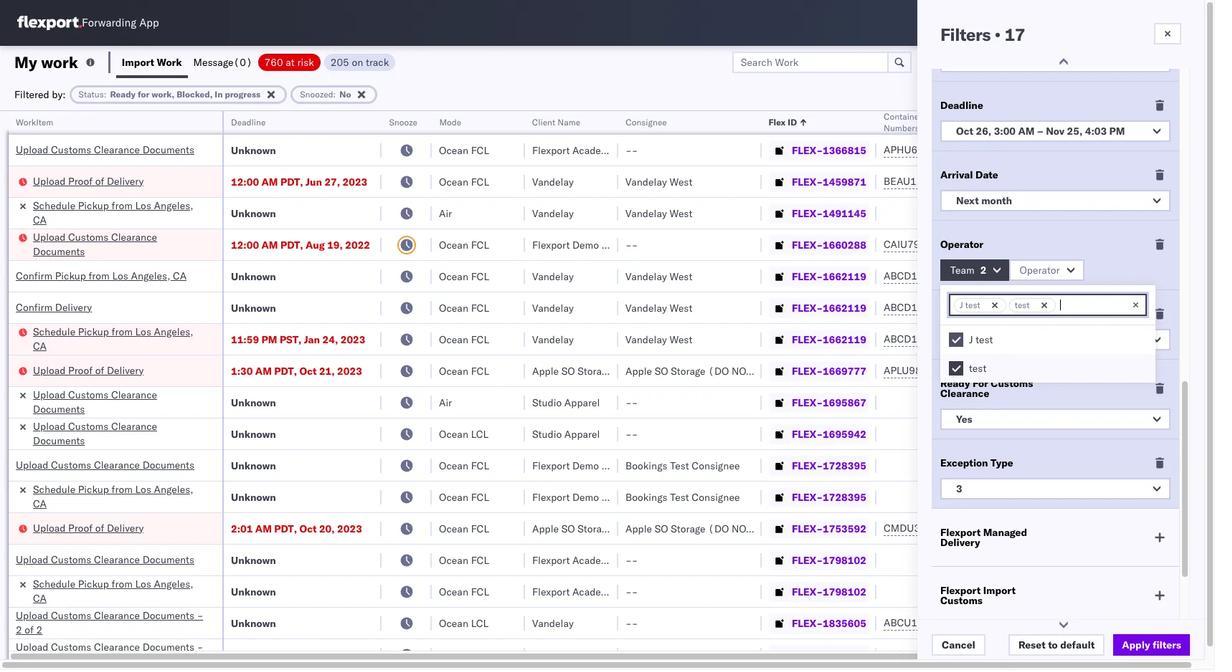Task type: describe. For each thing, give the bounding box(es) containing it.
7 ocean fcl from the top
[[439, 365, 489, 378]]

ca inside confirm pickup from los angeles, ca link
[[173, 269, 187, 282]]

to
[[1048, 639, 1058, 652]]

27,
[[324, 175, 340, 188]]

10 flex- from the top
[[792, 428, 823, 441]]

2 inside 'upload customs clearance documents - 1 of 2'
[[36, 655, 43, 668]]

flex-1662119 for confirm pickup from los angeles, ca
[[792, 270, 866, 283]]

from for flexport demo consignee
[[112, 483, 133, 496]]

- inside upload customs clearance documents - 2 of 2
[[197, 609, 203, 622]]

import inside flexport import customs
[[983, 585, 1016, 597]]

7 gaurav from the top
[[1156, 649, 1188, 662]]

next month button
[[940, 190, 1171, 212]]

0 vertical spatial deadline
[[940, 99, 983, 112]]

Search Work text field
[[732, 51, 889, 73]]

3 gaurav from the top
[[1156, 238, 1188, 251]]

5 ocean fcl from the top
[[439, 302, 489, 315]]

tcnu1234565
[[1035, 175, 1106, 188]]

am for 12:00 am pdt, jun 27, 2023
[[261, 175, 278, 188]]

8 fcl from the top
[[471, 459, 489, 472]]

flex-1695942
[[792, 428, 866, 441]]

3 flexport demo consignee from the top
[[532, 491, 650, 504]]

mbl/mawb
[[977, 117, 1027, 128]]

proof for 12:00 am pdt, jun 27, 2023
[[68, 175, 93, 188]]

client name button
[[525, 114, 604, 128]]

numbers for container numbers
[[884, 123, 919, 133]]

savan
[[1189, 144, 1215, 157]]

10 unknown from the top
[[231, 586, 276, 599]]

bozo1234565,
[[960, 175, 1033, 188]]

studio for air
[[532, 396, 562, 409]]

7 jawla from the top
[[1191, 649, 1215, 662]]

9 ocean from the top
[[439, 459, 468, 472]]

reset to default button
[[1008, 635, 1105, 656]]

1 ocean from the top
[[439, 144, 468, 157]]

next month
[[956, 194, 1012, 207]]

upload customs clearance documents - 2 of 2
[[16, 609, 203, 637]]

2 jawla from the top
[[1191, 207, 1215, 220]]

cmdu3984074
[[884, 522, 958, 535]]

3 upload proof of delivery button from the top
[[33, 521, 144, 537]]

1695942
[[823, 428, 866, 441]]

work item type
[[940, 308, 1015, 321]]

5 ocean from the top
[[439, 302, 468, 315]]

12:00 am pdt, aug 19, 2022
[[231, 238, 370, 251]]

air for studio apparel
[[439, 396, 452, 409]]

15 ocean from the top
[[439, 649, 468, 662]]

los for vandelay
[[135, 199, 151, 212]]

documents inside upload customs clearance documents - 2 of 2
[[142, 609, 194, 622]]

3 ocean fcl from the top
[[439, 238, 489, 251]]

forwarding app link
[[17, 16, 159, 30]]

am inside button
[[1018, 125, 1035, 138]]

flex-1669777
[[792, 365, 866, 378]]

14 ocean from the top
[[439, 617, 468, 630]]

schedule for flexport demo consignee
[[33, 483, 75, 496]]

2:01
[[231, 523, 253, 535]]

3 ocean from the top
[[439, 238, 468, 251]]

3 unknown from the top
[[231, 270, 276, 283]]

0 vertical spatial operator
[[1156, 117, 1191, 128]]

2 west from the top
[[669, 207, 692, 220]]

workitem
[[16, 117, 53, 128]]

2 bookings from the top
[[625, 491, 667, 504]]

caiu7969337
[[884, 238, 951, 251]]

client
[[532, 117, 555, 128]]

4 ocean from the top
[[439, 270, 468, 283]]

4 jawla from the top
[[1191, 270, 1215, 283]]

15 flex- from the top
[[792, 586, 823, 599]]

4:03
[[1085, 125, 1107, 138]]

item
[[968, 308, 990, 321]]

upload customs clearance documents - 1 of 2 link
[[16, 640, 207, 669]]

customs inside 'ready for customs clearance'
[[991, 377, 1033, 390]]

team 2
[[950, 264, 987, 277]]

oct for flex-1753592
[[299, 523, 317, 535]]

on
[[352, 56, 363, 68]]

omkar savan
[[1156, 144, 1215, 157]]

oct for flex-1669777
[[299, 365, 317, 378]]

test down team 2
[[965, 300, 980, 311]]

flex-1491145
[[792, 207, 866, 220]]

0 horizontal spatial pm
[[261, 333, 277, 346]]

by:
[[52, 88, 66, 101]]

12 fcl from the top
[[471, 586, 489, 599]]

13 flex- from the top
[[792, 523, 823, 535]]

arrival date
[[940, 169, 998, 181]]

from inside button
[[89, 269, 110, 282]]

1 ocean lcl from the top
[[439, 428, 489, 441]]

app
[[139, 16, 159, 30]]

7 unknown from the top
[[231, 459, 276, 472]]

ocean lcl for upload customs clearance documents - 2 of 2
[[439, 617, 489, 630]]

resize handle column header for deadline
[[364, 111, 382, 671]]

pickup for flexport academy
[[78, 578, 109, 591]]

1 ocean fcl from the top
[[439, 144, 489, 157]]

schedule pickup from los angeles, ca for flexport academy
[[33, 578, 193, 605]]

1662119 for confirm delivery
[[823, 302, 866, 315]]

upload proof of delivery button for 12:00 am pdt, jun 27, 2023
[[33, 174, 144, 190]]

10 fcl from the top
[[471, 523, 489, 535]]

17 flex- from the top
[[792, 649, 823, 662]]

upload proof of delivery link for 1:30
[[33, 363, 144, 378]]

ca for vandelay
[[33, 213, 47, 226]]

1669777
[[823, 365, 866, 378]]

mbl/mawb numbers
[[977, 117, 1065, 128]]

ca inside "schedule pickup from los angeles, ca" "button"
[[33, 340, 47, 353]]

6 gaurav jawla from the top
[[1156, 617, 1215, 630]]

1 jawla from the top
[[1191, 175, 1215, 188]]

2023 for 12:00 am pdt, jun 27, 2023
[[343, 175, 367, 188]]

1662119 for confirm pickup from los angeles, ca
[[823, 270, 866, 283]]

of inside 'upload customs clearance documents - 1 of 2'
[[25, 655, 34, 668]]

ocean lcl for upload customs clearance documents - 1 of 2
[[439, 649, 489, 662]]

5 west from the top
[[669, 333, 692, 346]]

1 demo from the top
[[572, 238, 599, 251]]

21,
[[319, 365, 335, 378]]

los inside button
[[112, 269, 128, 282]]

6 flex- from the top
[[792, 302, 823, 315]]

1 gaurav jawla from the top
[[1156, 175, 1215, 188]]

5 gaurav jawla from the top
[[1156, 302, 1215, 315]]

batch action
[[1134, 56, 1196, 68]]

10 resize handle column header from the left
[[1178, 111, 1196, 671]]

flexport inside flexport managed delivery
[[940, 526, 981, 539]]

schedule inside "schedule pickup from los angeles, ca" "button"
[[33, 325, 75, 338]]

: for snoozed
[[333, 89, 336, 99]]

ready inside 'ready for customs clearance'
[[940, 377, 970, 390]]

0 vertical spatial j test
[[960, 300, 980, 311]]

batch action button
[[1112, 51, 1206, 73]]

11 flex- from the top
[[792, 459, 823, 472]]

1 1728395 from the top
[[823, 459, 866, 472]]

12:00 am pdt, jun 27, 2023
[[231, 175, 367, 188]]

1:30
[[231, 365, 253, 378]]

confirm pickup from los angeles, ca button
[[16, 269, 187, 284]]

forwarding
[[82, 16, 136, 30]]

3 1662119 from the top
[[823, 333, 866, 346]]

los for flexport demo consignee
[[135, 483, 151, 496]]

next
[[956, 194, 979, 207]]

5 flex- from the top
[[792, 270, 823, 283]]

reset
[[1018, 639, 1046, 652]]

2 fcl from the top
[[471, 175, 489, 188]]

documents inside 'upload customs clearance documents - 1 of 2'
[[142, 641, 194, 654]]

5 unknown from the top
[[231, 396, 276, 409]]

upload proof of delivery button for 1:30 am pdt, oct 21, 2023
[[33, 363, 144, 379]]

pickup inside "button"
[[78, 325, 109, 338]]

track
[[366, 56, 389, 68]]

filters
[[1153, 639, 1181, 652]]

aphu6696417
[[884, 143, 955, 156]]

flex-1459871
[[792, 175, 866, 188]]

2023 for 2:01 am pdt, oct 20, 2023
[[337, 523, 362, 535]]

deadline inside button
[[231, 117, 266, 128]]

confirm for confirm pickup from los angeles, ca
[[16, 269, 52, 282]]

container
[[884, 111, 922, 122]]

760
[[264, 56, 283, 68]]

my work
[[14, 52, 78, 72]]

pm inside button
[[1109, 125, 1125, 138]]

upload customs clearance documents - 1 of 2
[[16, 641, 203, 668]]

work inside button
[[157, 56, 182, 68]]

date
[[975, 169, 998, 181]]

1 flex- from the top
[[792, 144, 823, 157]]

confirm delivery
[[16, 301, 92, 314]]

action
[[1165, 56, 1196, 68]]

exception type
[[940, 457, 1013, 470]]

id
[[788, 117, 797, 128]]

ready for customs clearance
[[940, 377, 1033, 400]]

resize handle column header for client name
[[601, 111, 618, 671]]

numbers for mbl/mawb numbers
[[1029, 117, 1065, 128]]

3 vandelay west from the top
[[625, 270, 692, 283]]

no
[[340, 89, 351, 99]]

j test inside list box
[[969, 334, 993, 346]]

6 jawla from the top
[[1191, 617, 1215, 630]]

clearance inside 'ready for customs clearance'
[[940, 387, 989, 400]]

apply
[[1122, 639, 1150, 652]]

1 1798102 from the top
[[823, 554, 866, 567]]

flex-1662119 for confirm delivery
[[792, 302, 866, 315]]

2 bookings test consignee from the top
[[625, 491, 740, 504]]

1 unknown from the top
[[231, 144, 276, 157]]

1660288
[[823, 238, 866, 251]]

1 test from the top
[[670, 459, 689, 472]]

delivery inside 'link'
[[55, 301, 92, 314]]

2 ocean from the top
[[439, 175, 468, 188]]

of for 'upload proof of delivery' link corresponding to 12:00
[[95, 175, 104, 188]]

2 1798102 from the top
[[823, 586, 866, 599]]

12:00 for 12:00 am pdt, aug 19, 2022
[[231, 238, 259, 251]]

12:00 for 12:00 am pdt, jun 27, 2023
[[231, 175, 259, 188]]

1 lcl from the top
[[471, 428, 489, 441]]

1 vertical spatial type
[[991, 457, 1013, 470]]

pickup inside button
[[55, 269, 86, 282]]

0 horizontal spatial operator
[[940, 238, 983, 251]]

16 flex- from the top
[[792, 617, 823, 630]]

clearance inside upload customs clearance documents - 2 of 2
[[94, 609, 140, 622]]

status : ready for work, blocked, in progress
[[79, 89, 261, 99]]

reset to default
[[1018, 639, 1095, 652]]

1753592
[[823, 523, 866, 535]]

5 fcl from the top
[[471, 302, 489, 315]]

schedule for flexport academy
[[33, 578, 75, 591]]

11 fcl from the top
[[471, 554, 489, 567]]

0 vertical spatial type
[[992, 308, 1015, 321]]

abcd1234560 for confirm delivery
[[884, 301, 955, 314]]

resize handle column header for flex id
[[859, 111, 877, 671]]

schedule for vandelay
[[33, 199, 75, 212]]

work
[[41, 52, 78, 72]]

mode button
[[432, 114, 511, 128]]

message
[[193, 56, 233, 68]]

1 west from the top
[[669, 175, 692, 188]]

7 ocean from the top
[[439, 365, 468, 378]]

1 gaurav from the top
[[1156, 175, 1188, 188]]

flex-1366815
[[792, 144, 866, 157]]

customs inside 'upload customs clearance documents - 1 of 2'
[[51, 641, 91, 654]]

3 flex- from the top
[[792, 207, 823, 220]]

2 vandelay west from the top
[[625, 207, 692, 220]]

upload proof of delivery for 1:30
[[33, 364, 144, 377]]

17
[[1004, 24, 1025, 45]]

1:30 am pdt, oct 21, 2023
[[231, 365, 362, 378]]

11 ocean fcl from the top
[[439, 554, 489, 567]]

2 1728395 from the top
[[823, 491, 866, 504]]

of for 'upload proof of delivery' link for 1:30
[[95, 364, 104, 377]]

confirm pickup from los angeles, ca
[[16, 269, 187, 282]]

•
[[995, 24, 1001, 45]]

upload proof of delivery for 12:00
[[33, 175, 144, 188]]

oct 26, 3:00 am – nov 25, 4:03 pm
[[956, 125, 1125, 138]]

8 flex- from the top
[[792, 365, 823, 378]]

test up "for"
[[969, 362, 986, 375]]

resize handle column header for container numbers
[[953, 111, 970, 671]]

760 at risk
[[264, 56, 314, 68]]

4 flex- from the top
[[792, 238, 823, 251]]

9 flex- from the top
[[792, 396, 823, 409]]

angeles, for flexport demo consignee
[[154, 483, 193, 496]]

2023 for 11:59 pm pst, jan 24, 2023
[[341, 333, 365, 346]]

flex1459871
[[977, 175, 1044, 188]]

risk
[[297, 56, 314, 68]]

mbl/mawb numbers button
[[970, 114, 1135, 128]]

aplu9843989
[[884, 364, 953, 377]]

3 proof from the top
[[68, 522, 93, 535]]

angeles, for vandelay
[[154, 199, 193, 212]]

name
[[558, 117, 580, 128]]

schedule pickup from los angeles, ca link for vandelay
[[33, 198, 204, 227]]

19,
[[327, 238, 343, 251]]

3 upload proof of delivery link from the top
[[33, 521, 144, 535]]

schedule pickup from los angeles, ca link for flexport academy
[[33, 577, 204, 606]]

beau1234567, bozo1234565, tcnu1234565
[[884, 175, 1106, 188]]

at
[[286, 56, 295, 68]]

0 vertical spatial ready
[[110, 89, 136, 99]]

1 flexport demo consignee from the top
[[532, 238, 650, 251]]

1 vertical spatial j
[[969, 334, 973, 346]]

studio apparel for ocean lcl
[[532, 428, 600, 441]]

4 ocean fcl from the top
[[439, 270, 489, 283]]

flex-1753592
[[792, 523, 866, 535]]

default
[[1060, 639, 1095, 652]]



Task type: locate. For each thing, give the bounding box(es) containing it.
25,
[[1067, 125, 1083, 138]]

operator up team
[[940, 238, 983, 251]]

1728395 up 1753592
[[823, 491, 866, 504]]

0 vertical spatial j
[[960, 300, 963, 311]]

2 upload proof of delivery link from the top
[[33, 363, 144, 378]]

2 gaurav from the top
[[1156, 207, 1188, 220]]

abcu1234560 for upload customs clearance documents - 1 of 2
[[884, 648, 955, 661]]

for
[[973, 377, 988, 390]]

pm left pst,
[[261, 333, 277, 346]]

1662119
[[823, 270, 866, 283], [823, 302, 866, 315], [823, 333, 866, 346]]

j test down team 2
[[960, 300, 980, 311]]

j test down item
[[969, 334, 993, 346]]

3 jawla from the top
[[1191, 238, 1215, 251]]

2 lcl from the top
[[471, 617, 489, 630]]

upload inside upload customs clearance documents - 2 of 2
[[16, 609, 48, 622]]

2 schedule from the top
[[33, 325, 75, 338]]

1 vertical spatial proof
[[68, 364, 93, 377]]

studio apparel for air
[[532, 396, 600, 409]]

file
[[970, 56, 987, 68]]

pdt, for 20,
[[274, 523, 297, 535]]

operator button
[[1010, 260, 1084, 281]]

-
[[625, 144, 632, 157], [632, 144, 638, 157], [977, 144, 983, 157], [983, 144, 989, 157], [977, 207, 983, 220], [983, 207, 989, 220], [625, 238, 632, 251], [632, 238, 638, 251], [977, 270, 983, 283], [983, 270, 989, 283], [977, 302, 983, 315], [983, 302, 989, 315], [977, 333, 983, 346], [983, 333, 989, 346], [625, 396, 632, 409], [632, 396, 638, 409], [977, 396, 983, 409], [983, 396, 989, 409], [625, 428, 632, 441], [632, 428, 638, 441], [977, 428, 983, 441], [983, 428, 989, 441], [977, 459, 983, 472], [983, 459, 989, 472], [977, 491, 983, 504], [983, 491, 989, 504], [625, 554, 632, 567], [632, 554, 638, 567], [977, 554, 983, 567], [983, 554, 989, 567], [625, 586, 632, 599], [632, 586, 638, 599], [977, 586, 983, 599], [983, 586, 989, 599], [197, 609, 203, 622], [625, 617, 632, 630], [632, 617, 638, 630], [977, 617, 983, 630], [983, 617, 989, 630], [197, 641, 203, 654], [625, 649, 632, 662], [632, 649, 638, 662], [977, 649, 983, 662], [983, 649, 989, 662]]

2 1835605 from the top
[[823, 649, 866, 662]]

1835605 for upload customs clearance documents - 2 of 2
[[823, 617, 866, 630]]

aug
[[306, 238, 325, 251]]

1 vertical spatial flex-1662119
[[792, 302, 866, 315]]

am for 2:01 am pdt, oct 20, 2023
[[255, 523, 272, 535]]

0 horizontal spatial :
[[104, 89, 106, 99]]

2023 right 24, in the left of the page
[[341, 333, 365, 346]]

west
[[669, 175, 692, 188], [669, 207, 692, 220], [669, 270, 692, 283], [669, 302, 692, 315], [669, 333, 692, 346]]

pdt, left aug
[[280, 238, 303, 251]]

pdt,
[[280, 175, 303, 188], [280, 238, 303, 251], [274, 365, 297, 378], [274, 523, 297, 535]]

1 vertical spatial apparel
[[564, 428, 600, 441]]

confirm delivery link
[[16, 300, 92, 315]]

flex id
[[769, 117, 797, 128]]

flex-1835605 for upload customs clearance documents - 2 of 2
[[792, 617, 866, 630]]

1 vertical spatial flex-1798102
[[792, 586, 866, 599]]

5 jawla from the top
[[1191, 302, 1215, 315]]

from inside "button"
[[112, 325, 133, 338]]

1 horizontal spatial import
[[983, 585, 1016, 597]]

schedule pickup from los angeles, ca for vandelay
[[33, 199, 193, 226]]

snooze
[[389, 117, 417, 128]]

2 vertical spatial academy
[[572, 586, 614, 599]]

delivery inside flexport managed delivery
[[940, 537, 980, 549]]

3 academy from the top
[[572, 586, 614, 599]]

air for vandelay
[[439, 207, 452, 220]]

0 vertical spatial air
[[439, 207, 452, 220]]

2 flex-1835605 from the top
[[792, 649, 866, 662]]

flexport demo consignee
[[532, 238, 650, 251], [532, 459, 650, 472], [532, 491, 650, 504]]

Search Shipments (/) text field
[[940, 12, 1079, 34]]

12:00 left jun
[[231, 175, 259, 188]]

2 vertical spatial oct
[[299, 523, 317, 535]]

2022
[[345, 238, 370, 251]]

2 vertical spatial upload proof of delivery button
[[33, 521, 144, 537]]

pdt, for 19,
[[280, 238, 303, 251]]

2 air from the top
[[439, 396, 452, 409]]

0 vertical spatial lcl
[[471, 428, 489, 441]]

abcd1234560 down team
[[884, 301, 955, 314]]

1491145
[[823, 207, 866, 220]]

jun
[[306, 175, 322, 188]]

0 vertical spatial 1835605
[[823, 617, 866, 630]]

0 vertical spatial 1728395
[[823, 459, 866, 472]]

apparel for air
[[564, 396, 600, 409]]

3 ocean lcl from the top
[[439, 649, 489, 662]]

1 vertical spatial studio apparel
[[532, 428, 600, 441]]

11 unknown from the top
[[231, 617, 276, 630]]

: for status
[[104, 89, 106, 99]]

479017491
[[977, 365, 1033, 378]]

2023 right 27,
[[343, 175, 367, 188]]

2023 right "21,"
[[337, 365, 362, 378]]

nov
[[1046, 125, 1065, 138]]

1366815
[[823, 144, 866, 157]]

snoozed
[[300, 89, 333, 99]]

1 vertical spatial operator
[[940, 238, 983, 251]]

1 vertical spatial studio
[[532, 428, 562, 441]]

3 west from the top
[[669, 270, 692, 283]]

0 vertical spatial bookings test consignee
[[625, 459, 740, 472]]

2 flex- from the top
[[792, 175, 823, 188]]

gaurav jawla
[[1156, 175, 1215, 188], [1156, 207, 1215, 220], [1156, 238, 1215, 251], [1156, 270, 1215, 283], [1156, 302, 1215, 315], [1156, 617, 1215, 630], [1156, 649, 1215, 662]]

angeles, inside "button"
[[154, 325, 193, 338]]

abcd1234560 for confirm pickup from los angeles, ca
[[884, 270, 955, 283]]

None text field
[[1058, 299, 1073, 311]]

1 vertical spatial upload proof of delivery button
[[33, 363, 144, 379]]

0 vertical spatial upload proof of delivery link
[[33, 174, 144, 188]]

1 horizontal spatial deadline
[[940, 99, 983, 112]]

1 fcl from the top
[[471, 144, 489, 157]]

from for vandelay
[[112, 199, 133, 212]]

4 unknown from the top
[[231, 302, 276, 315]]

2023 for 1:30 am pdt, oct 21, 2023
[[337, 365, 362, 378]]

angeles, for flexport academy
[[154, 578, 193, 591]]

None checkbox
[[949, 333, 963, 347]]

0 vertical spatial confirm
[[16, 269, 52, 282]]

2 abcu1234560 from the top
[[884, 648, 955, 661]]

flex-1728395 down flex-1695942
[[792, 459, 866, 472]]

resize handle column header for mode
[[508, 111, 525, 671]]

resize handle column header for mbl/mawb numbers
[[1132, 111, 1149, 671]]

1
[[16, 655, 22, 668]]

0 vertical spatial pm
[[1109, 125, 1125, 138]]

1 abcu1234560 from the top
[[884, 617, 955, 630]]

3 abcd1234560 from the top
[[884, 333, 955, 346]]

batch
[[1134, 56, 1162, 68]]

import work button
[[116, 46, 188, 78]]

upload customs clearance documents link
[[16, 142, 194, 157], [33, 230, 204, 259], [33, 388, 204, 416], [33, 419, 204, 448], [16, 458, 194, 472], [16, 553, 194, 567]]

resize handle column header
[[205, 111, 222, 671], [364, 111, 382, 671], [415, 111, 432, 671], [508, 111, 525, 671], [601, 111, 618, 671], [745, 111, 762, 671], [859, 111, 877, 671], [953, 111, 970, 671], [1132, 111, 1149, 671], [1178, 111, 1196, 671]]

schedule pickup from los angeles, ca inside "button"
[[33, 325, 193, 353]]

actions
[[1161, 117, 1191, 128]]

flexport academy
[[532, 144, 614, 157], [532, 554, 614, 567], [532, 586, 614, 599]]

test down operator button at right top
[[1015, 300, 1030, 311]]

0 horizontal spatial import
[[122, 56, 154, 68]]

storage
[[578, 365, 612, 378], [671, 365, 706, 378], [578, 523, 612, 535], [671, 523, 706, 535]]

studio apparel
[[532, 396, 600, 409], [532, 428, 600, 441]]

of for first 'upload proof of delivery' link from the bottom
[[95, 522, 104, 535]]

1 vertical spatial 1662119
[[823, 302, 866, 315]]

2 vertical spatial 1662119
[[823, 333, 866, 346]]

los for flexport academy
[[135, 578, 151, 591]]

1 horizontal spatial numbers
[[1029, 117, 1065, 128]]

1728395 down 1695942
[[823, 459, 866, 472]]

from for flexport academy
[[112, 578, 133, 591]]

0 vertical spatial flex-1798102
[[792, 554, 866, 567]]

progress
[[225, 89, 261, 99]]

am for 1:30 am pdt, oct 21, 2023
[[255, 365, 272, 378]]

delivery
[[107, 175, 144, 188], [55, 301, 92, 314], [107, 364, 144, 377], [107, 522, 144, 535], [940, 537, 980, 549]]

1 vertical spatial demo
[[572, 459, 599, 472]]

0 vertical spatial flex-1728395
[[792, 459, 866, 472]]

test
[[965, 300, 980, 311], [1015, 300, 1030, 311], [976, 334, 993, 346], [969, 362, 986, 375]]

1 vandelay west from the top
[[625, 175, 692, 188]]

0 vertical spatial flexport demo consignee
[[532, 238, 650, 251]]

0 vertical spatial studio
[[532, 396, 562, 409]]

pickup for vandelay
[[78, 199, 109, 212]]

0 vertical spatial work
[[157, 56, 182, 68]]

j
[[960, 300, 963, 311], [969, 334, 973, 346]]

11 ocean from the top
[[439, 523, 468, 535]]

0 vertical spatial 12:00
[[231, 175, 259, 188]]

upload proof of delivery link
[[33, 174, 144, 188], [33, 363, 144, 378], [33, 521, 144, 535]]

0 vertical spatial upload proof of delivery button
[[33, 174, 144, 190]]

1 vertical spatial deadline
[[231, 117, 266, 128]]

flex-
[[792, 144, 823, 157], [792, 175, 823, 188], [792, 207, 823, 220], [792, 238, 823, 251], [792, 270, 823, 283], [792, 302, 823, 315], [792, 333, 823, 346], [792, 365, 823, 378], [792, 396, 823, 409], [792, 428, 823, 441], [792, 459, 823, 472], [792, 491, 823, 504], [792, 523, 823, 535], [792, 554, 823, 567], [792, 586, 823, 599], [792, 617, 823, 630], [792, 649, 823, 662]]

1 bookings from the top
[[625, 459, 667, 472]]

consignee
[[625, 117, 667, 128], [602, 238, 650, 251], [602, 459, 650, 472], [692, 459, 740, 472], [602, 491, 650, 504], [692, 491, 740, 504]]

1 vertical spatial flex-1835605
[[792, 649, 866, 662]]

am right 1:30
[[255, 365, 272, 378]]

3 for first 3 button from the top of the page
[[956, 334, 962, 346]]

container numbers
[[884, 111, 922, 133]]

am left aug
[[261, 238, 278, 251]]

2 ocean lcl from the top
[[439, 617, 489, 630]]

12 ocean fcl from the top
[[439, 586, 489, 599]]

list box
[[940, 326, 1156, 383]]

am left jun
[[261, 175, 278, 188]]

month
[[981, 194, 1012, 207]]

angeles, inside button
[[131, 269, 170, 282]]

type
[[992, 308, 1015, 321], [991, 457, 1013, 470]]

1 vertical spatial air
[[439, 396, 452, 409]]

3 button up 479017491
[[940, 329, 1171, 351]]

: up workitem button
[[104, 89, 106, 99]]

1 vertical spatial test
[[670, 491, 689, 504]]

2 vertical spatial lcl
[[471, 649, 489, 662]]

ocean
[[439, 144, 468, 157], [439, 175, 468, 188], [439, 238, 468, 251], [439, 270, 468, 283], [439, 302, 468, 315], [439, 333, 468, 346], [439, 365, 468, 378], [439, 428, 468, 441], [439, 459, 468, 472], [439, 491, 468, 504], [439, 523, 468, 535], [439, 554, 468, 567], [439, 586, 468, 599], [439, 617, 468, 630], [439, 649, 468, 662]]

pdt, for 27,
[[280, 175, 303, 188]]

1 vertical spatial abcu1234560
[[884, 648, 955, 661]]

flex-1835605 for upload customs clearance documents - 1 of 2
[[792, 649, 866, 662]]

1 flex-1798102 from the top
[[792, 554, 866, 567]]

2 proof from the top
[[68, 364, 93, 377]]

flexport. image
[[17, 16, 82, 30]]

flex-1459871 button
[[769, 172, 869, 192], [769, 172, 869, 192]]

documents
[[142, 143, 194, 156], [33, 245, 85, 258], [33, 403, 85, 416], [33, 434, 85, 447], [142, 459, 194, 472], [142, 553, 194, 566], [142, 609, 194, 622], [142, 641, 194, 654]]

1 vertical spatial pm
[[261, 333, 277, 346]]

1 studio apparel from the top
[[532, 396, 600, 409]]

1 1662119 from the top
[[823, 270, 866, 283]]

--
[[625, 144, 638, 157], [977, 144, 989, 157], [977, 207, 989, 220], [625, 238, 638, 251], [977, 270, 989, 283], [977, 302, 989, 315], [977, 333, 989, 346], [625, 396, 638, 409], [977, 396, 989, 409], [625, 428, 638, 441], [977, 428, 989, 441], [977, 459, 989, 472], [977, 491, 989, 504], [625, 554, 638, 567], [977, 554, 989, 567], [625, 586, 638, 599], [977, 586, 989, 599], [625, 617, 638, 630], [977, 617, 989, 630], [625, 649, 638, 662], [977, 649, 989, 662]]

1 3 from the top
[[956, 334, 962, 346]]

confirm inside button
[[16, 269, 52, 282]]

0 vertical spatial bookings
[[625, 459, 667, 472]]

1 vertical spatial 1728395
[[823, 491, 866, 504]]

0 vertical spatial flexport academy
[[532, 144, 614, 157]]

am right 2:01
[[255, 523, 272, 535]]

flex-1491145 button
[[769, 203, 869, 223], [769, 203, 869, 223]]

2
[[980, 264, 987, 277], [16, 624, 22, 637], [36, 624, 43, 637], [36, 655, 43, 668]]

1 : from the left
[[104, 89, 106, 99]]

3 button
[[940, 329, 1171, 351], [940, 478, 1171, 500]]

2 vertical spatial upload proof of delivery
[[33, 522, 144, 535]]

0 vertical spatial proof
[[68, 175, 93, 188]]

7 fcl from the top
[[471, 365, 489, 378]]

clearance
[[94, 143, 140, 156], [111, 231, 157, 244], [940, 387, 989, 400], [111, 388, 157, 401], [111, 420, 157, 433], [94, 459, 140, 472], [94, 553, 140, 566], [94, 609, 140, 622], [94, 641, 140, 654]]

2 flex-1798102 from the top
[[792, 586, 866, 599]]

1835605 for upload customs clearance documents - 1 of 2
[[823, 649, 866, 662]]

0 vertical spatial studio apparel
[[532, 396, 600, 409]]

3 down exception
[[956, 483, 962, 496]]

1 vertical spatial abcd1234560
[[884, 301, 955, 314]]

ca for flexport academy
[[33, 592, 47, 605]]

numbers inside "button"
[[1029, 117, 1065, 128]]

flex
[[769, 117, 786, 128]]

customs
[[51, 143, 91, 156], [68, 231, 108, 244], [991, 377, 1033, 390], [68, 388, 108, 401], [68, 420, 108, 433], [51, 459, 91, 472], [51, 553, 91, 566], [940, 595, 983, 608], [51, 609, 91, 622], [51, 641, 91, 654]]

1 horizontal spatial ready
[[940, 377, 970, 390]]

0 horizontal spatial numbers
[[884, 123, 919, 133]]

1 horizontal spatial operator
[[1020, 264, 1060, 277]]

4 schedule pickup from los angeles, ca from the top
[[33, 578, 193, 605]]

deadline down progress
[[231, 117, 266, 128]]

cancel button
[[932, 635, 985, 656]]

2 studio from the top
[[532, 428, 562, 441]]

0 vertical spatial flex-1662119
[[792, 270, 866, 283]]

1 confirm from the top
[[16, 269, 52, 282]]

operator down the ymluw236679313
[[1020, 264, 1060, 277]]

2 ocean fcl from the top
[[439, 175, 489, 188]]

test down item
[[976, 334, 993, 346]]

1 vertical spatial bookings test consignee
[[625, 491, 740, 504]]

flex id button
[[762, 114, 862, 128]]

lcl for upload customs clearance documents - 1 of 2
[[471, 649, 489, 662]]

1 vertical spatial flexport demo consignee
[[532, 459, 650, 472]]

yes button
[[940, 409, 1171, 430]]

deadline up 26,
[[940, 99, 983, 112]]

ready left "for"
[[940, 377, 970, 390]]

3 flex-1662119 from the top
[[792, 333, 866, 346]]

5 resize handle column header from the left
[[601, 111, 618, 671]]

type right exception
[[991, 457, 1013, 470]]

3 down 'work item type'
[[956, 334, 962, 346]]

flexport inside flexport import customs
[[940, 585, 981, 597]]

1 vertical spatial flexport academy
[[532, 554, 614, 567]]

upload proof of delivery link for 12:00
[[33, 174, 144, 188]]

delivery for first 'upload proof of delivery' link from the bottom
[[107, 522, 144, 535]]

1 vertical spatial ready
[[940, 377, 970, 390]]

am
[[1018, 125, 1035, 138], [261, 175, 278, 188], [261, 238, 278, 251], [255, 365, 272, 378], [255, 523, 272, 535]]

confirm inside 'link'
[[16, 301, 52, 314]]

3 button up 'cmdu39849018'
[[940, 478, 1171, 500]]

2 demo from the top
[[572, 459, 599, 472]]

schedule pickup from los angeles, ca for flexport demo consignee
[[33, 483, 193, 510]]

0 vertical spatial ocean lcl
[[439, 428, 489, 441]]

deadline button
[[224, 114, 367, 128]]

2 flex-1662119 from the top
[[792, 302, 866, 315]]

2 vertical spatial flex-1662119
[[792, 333, 866, 346]]

oct left 26,
[[956, 125, 973, 138]]

filtered
[[14, 88, 49, 101]]

3 demo from the top
[[572, 491, 599, 504]]

20,
[[319, 523, 335, 535]]

0 vertical spatial 3 button
[[940, 329, 1171, 351]]

customs inside flexport import customs
[[940, 595, 983, 608]]

0 vertical spatial 1798102
[[823, 554, 866, 567]]

pdt, left jun
[[280, 175, 303, 188]]

2 vertical spatial flexport academy
[[532, 586, 614, 599]]

0 horizontal spatial deadline
[[231, 117, 266, 128]]

2 3 button from the top
[[940, 478, 1171, 500]]

proof
[[68, 175, 93, 188], [68, 364, 93, 377], [68, 522, 93, 535]]

list box containing j test
[[940, 326, 1156, 383]]

3 schedule from the top
[[33, 483, 75, 496]]

0 horizontal spatial j
[[960, 300, 963, 311]]

pdt, for 21,
[[274, 365, 297, 378]]

proof for 1:30 am pdt, oct 21, 2023
[[68, 364, 93, 377]]

1 vertical spatial 12:00
[[231, 238, 259, 251]]

1 vertical spatial upload proof of delivery link
[[33, 363, 144, 378]]

abcu1234560 for upload customs clearance documents - 2 of 2
[[884, 617, 955, 630]]

upload customs clearance documents - 2 of 2 button
[[16, 609, 207, 639]]

2 flexport academy from the top
[[532, 554, 614, 567]]

2 apparel from the top
[[564, 428, 600, 441]]

1 air from the top
[[439, 207, 452, 220]]

pickup for flexport demo consignee
[[78, 483, 109, 496]]

los inside "button"
[[135, 325, 151, 338]]

oct left "21,"
[[299, 365, 317, 378]]

4 resize handle column header from the left
[[508, 111, 525, 671]]

for
[[138, 89, 149, 99]]

3 schedule pickup from los angeles, ca from the top
[[33, 483, 193, 510]]

1 horizontal spatial pm
[[1109, 125, 1125, 138]]

of inside upload customs clearance documents - 2 of 2
[[25, 624, 34, 637]]

ca
[[33, 213, 47, 226], [173, 269, 187, 282], [33, 340, 47, 353], [33, 497, 47, 510], [33, 592, 47, 605]]

2 : from the left
[[333, 89, 336, 99]]

pm right 4:03
[[1109, 125, 1125, 138]]

0 vertical spatial academy
[[572, 144, 614, 157]]

upload inside 'upload customs clearance documents - 1 of 2'
[[16, 641, 48, 654]]

1 bookings test consignee from the top
[[625, 459, 740, 472]]

1 vertical spatial oct
[[299, 365, 317, 378]]

beau1234567,
[[884, 175, 957, 188]]

filtered by:
[[14, 88, 66, 101]]

2 vertical spatial operator
[[1020, 264, 1060, 277]]

3 flexport academy from the top
[[532, 586, 614, 599]]

0 vertical spatial oct
[[956, 125, 973, 138]]

0 vertical spatial apparel
[[564, 396, 600, 409]]

2 vertical spatial proof
[[68, 522, 93, 535]]

2 vertical spatial abcd1234560
[[884, 333, 955, 346]]

lcl for upload customs clearance documents - 2 of 2
[[471, 617, 489, 630]]

blocked,
[[177, 89, 213, 99]]

exception
[[990, 56, 1037, 68]]

5 vandelay west from the top
[[625, 333, 692, 346]]

numbers inside container numbers
[[884, 123, 919, 133]]

12:00 left aug
[[231, 238, 259, 251]]

2 academy from the top
[[572, 554, 614, 567]]

None checkbox
[[949, 362, 963, 376]]

5 gaurav from the top
[[1156, 302, 1188, 315]]

6 ocean from the top
[[439, 333, 468, 346]]

test
[[670, 459, 689, 472], [670, 491, 689, 504]]

upload
[[16, 143, 48, 156], [33, 175, 66, 188], [33, 231, 66, 244], [33, 364, 66, 377], [33, 388, 66, 401], [33, 420, 66, 433], [16, 459, 48, 472], [33, 522, 66, 535], [16, 553, 48, 566], [16, 609, 48, 622], [16, 641, 48, 654]]

type right item
[[992, 308, 1015, 321]]

1 vertical spatial lcl
[[471, 617, 489, 630]]

resize handle column header for consignee
[[745, 111, 762, 671]]

am for 12:00 am pdt, aug 19, 2022
[[261, 238, 278, 251]]

0 vertical spatial 1662119
[[823, 270, 866, 283]]

1 3 button from the top
[[940, 329, 1171, 351]]

9 fcl from the top
[[471, 491, 489, 504]]

7 flex- from the top
[[792, 333, 823, 346]]

upload customs clearance documents
[[16, 143, 194, 156], [33, 231, 157, 258], [33, 388, 157, 416], [33, 420, 157, 447], [16, 459, 194, 472], [16, 553, 194, 566]]

pdt, left 20,
[[274, 523, 297, 535]]

2 test from the top
[[670, 491, 689, 504]]

oct inside button
[[956, 125, 973, 138]]

operator up the omkar
[[1156, 117, 1191, 128]]

workitem button
[[9, 114, 208, 128]]

13 ocean from the top
[[439, 586, 468, 599]]

2 gaurav jawla from the top
[[1156, 207, 1215, 220]]

0 vertical spatial 3
[[956, 334, 962, 346]]

1 1835605 from the top
[[823, 617, 866, 630]]

flex-1728395
[[792, 459, 866, 472], [792, 491, 866, 504]]

0 vertical spatial upload proof of delivery
[[33, 175, 144, 188]]

arrival
[[940, 169, 973, 181]]

j left item
[[960, 300, 963, 311]]

pdt, down pst,
[[274, 365, 297, 378]]

ca for flexport demo consignee
[[33, 497, 47, 510]]

import up for
[[122, 56, 154, 68]]

schedule pickup from los angeles, ca link for flexport demo consignee
[[33, 482, 204, 511]]

1 vertical spatial flex-1728395
[[792, 491, 866, 504]]

1 vertical spatial confirm
[[16, 301, 52, 314]]

work up status : ready for work, blocked, in progress
[[157, 56, 182, 68]]

1 horizontal spatial work
[[940, 308, 965, 321]]

delivery for 'upload proof of delivery' link corresponding to 12:00
[[107, 175, 144, 188]]

1 vertical spatial j test
[[969, 334, 993, 346]]

8 unknown from the top
[[231, 491, 276, 504]]

import down flexport managed delivery
[[983, 585, 1016, 597]]

1 upload proof of delivery button from the top
[[33, 174, 144, 190]]

1 flexport academy from the top
[[532, 144, 614, 157]]

0 vertical spatial demo
[[572, 238, 599, 251]]

3
[[956, 334, 962, 346], [956, 483, 962, 496]]

7 gaurav jawla from the top
[[1156, 649, 1215, 662]]

flex-1695867
[[792, 396, 866, 409]]

3 resize handle column header from the left
[[415, 111, 432, 671]]

am left –
[[1018, 125, 1035, 138]]

1 vertical spatial 1835605
[[823, 649, 866, 662]]

resize handle column header for workitem
[[205, 111, 222, 671]]

3 lcl from the top
[[471, 649, 489, 662]]

0 horizontal spatial work
[[157, 56, 182, 68]]

4 west from the top
[[669, 302, 692, 315]]

apple so storage (do not use)
[[532, 365, 687, 378], [625, 365, 780, 378], [532, 523, 687, 535], [625, 523, 780, 535]]

2 3 from the top
[[956, 483, 962, 496]]

upload customs clearance documents - 2 of 2 link
[[16, 609, 207, 637]]

2 vertical spatial ocean lcl
[[439, 649, 489, 662]]

1 flex-1728395 from the top
[[792, 459, 866, 472]]

consignee button
[[618, 114, 747, 128]]

operator inside button
[[1020, 264, 1060, 277]]

j down 'work item type'
[[969, 334, 973, 346]]

delivery for 'upload proof of delivery' link for 1:30
[[107, 364, 144, 377]]

1 vertical spatial upload proof of delivery
[[33, 364, 144, 377]]

0 vertical spatial import
[[122, 56, 154, 68]]

flex-1366815 button
[[769, 140, 869, 160], [769, 140, 869, 160]]

- inside 'upload customs clearance documents - 1 of 2'
[[197, 641, 203, 654]]

1 vertical spatial 3 button
[[940, 478, 1171, 500]]

0 vertical spatial test
[[670, 459, 689, 472]]

: left no in the left top of the page
[[333, 89, 336, 99]]

3 for first 3 button from the bottom of the page
[[956, 483, 962, 496]]

apparel for ocean lcl
[[564, 428, 600, 441]]

2023 right 20,
[[337, 523, 362, 535]]

status
[[79, 89, 104, 99]]

4 schedule pickup from los angeles, ca link from the top
[[33, 577, 204, 606]]

confirm for confirm delivery
[[16, 301, 52, 314]]

1 flex-1835605 from the top
[[792, 617, 866, 630]]

1 vertical spatial work
[[940, 308, 965, 321]]

in
[[215, 89, 223, 99]]

customs inside upload customs clearance documents - 2 of 2
[[51, 609, 91, 622]]

0 vertical spatial abcu1234560
[[884, 617, 955, 630]]

upload customs clearance documents button
[[16, 142, 194, 158], [33, 230, 204, 260], [16, 458, 194, 474], [16, 553, 194, 568]]

abcd1234560 up the aplu9843989
[[884, 333, 955, 346]]

clearance inside 'upload customs clearance documents - 1 of 2'
[[94, 641, 140, 654]]

oct 26, 3:00 am – nov 25, 4:03 pm button
[[940, 121, 1171, 142]]

14 flex- from the top
[[792, 554, 823, 567]]

ready left for
[[110, 89, 136, 99]]

abcd1234560 down caiu7969337 in the top of the page
[[884, 270, 955, 283]]

1 apparel from the top
[[564, 396, 600, 409]]

import inside button
[[122, 56, 154, 68]]

2 vertical spatial upload proof of delivery link
[[33, 521, 144, 535]]

12 ocean from the top
[[439, 554, 468, 567]]

omkar
[[1156, 144, 1186, 157]]

1 horizontal spatial j
[[969, 334, 973, 346]]

file exception
[[970, 56, 1037, 68]]

studio for ocean lcl
[[532, 428, 562, 441]]

0 vertical spatial abcd1234560
[[884, 270, 955, 283]]

flex-1728395 up flex-1753592
[[792, 491, 866, 504]]

3:00
[[994, 125, 1016, 138]]

consignee inside button
[[625, 117, 667, 128]]

work left item
[[940, 308, 965, 321]]

6 fcl from the top
[[471, 333, 489, 346]]

oct left 20,
[[299, 523, 317, 535]]



Task type: vqa. For each thing, say whether or not it's contained in the screenshot.


